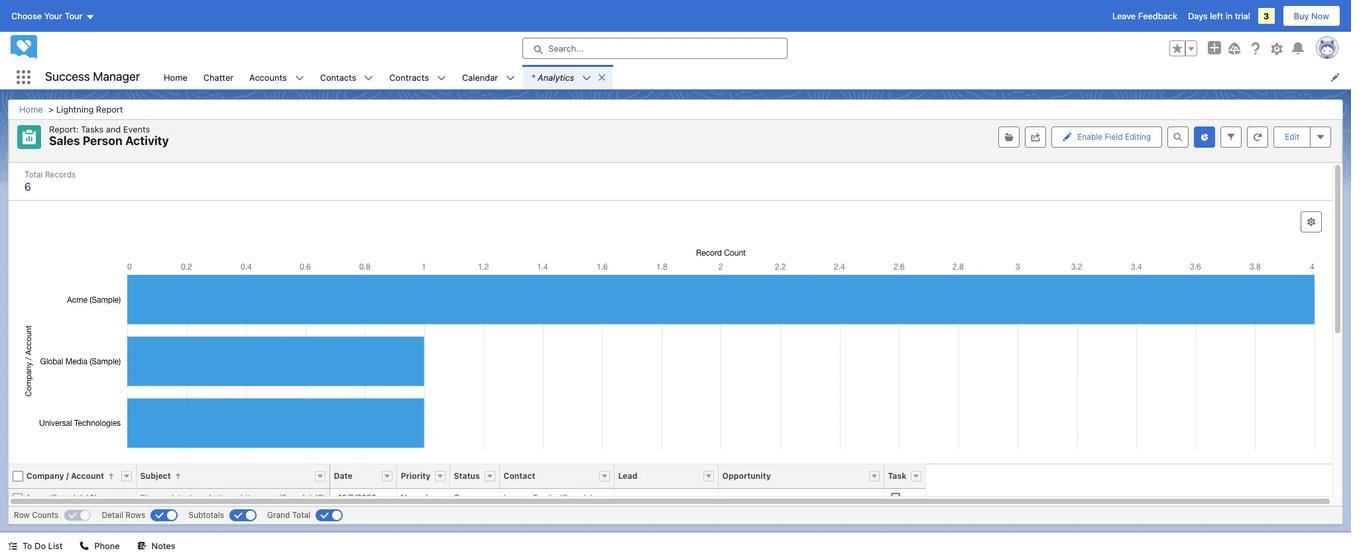 Task type: describe. For each thing, give the bounding box(es) containing it.
feedback
[[1138, 11, 1177, 21]]

text default image inside to do list button
[[8, 542, 17, 551]]

to do list button
[[0, 533, 71, 560]]

to
[[23, 541, 32, 552]]

calendar list item
[[454, 65, 523, 90]]

text default image inside 'contacts' 'list item'
[[364, 73, 374, 83]]

days left in trial
[[1188, 11, 1250, 21]]

contacts
[[320, 72, 356, 83]]

list containing home
[[156, 65, 1351, 90]]

list
[[48, 541, 63, 552]]

choose
[[11, 11, 42, 21]]

analytics
[[538, 72, 574, 83]]

*
[[531, 72, 535, 83]]

contracts list item
[[381, 65, 454, 90]]

accounts
[[249, 72, 287, 83]]

text default image for contracts
[[437, 73, 446, 83]]

contracts
[[389, 72, 429, 83]]

left
[[1210, 11, 1223, 21]]

in
[[1226, 11, 1233, 21]]

buy
[[1294, 11, 1309, 21]]

text default image inside phone button
[[80, 542, 89, 551]]

calendar
[[462, 72, 498, 83]]

text default image inside the calendar list item
[[506, 73, 515, 83]]

buy now
[[1294, 11, 1329, 21]]

contacts list item
[[312, 65, 381, 90]]

leave
[[1113, 11, 1136, 21]]

leave feedback link
[[1113, 11, 1177, 21]]



Task type: vqa. For each thing, say whether or not it's contained in the screenshot.
Phone
yes



Task type: locate. For each thing, give the bounding box(es) containing it.
text default image right "contracts" at the top
[[437, 73, 446, 83]]

notes
[[152, 541, 175, 552]]

text default image
[[437, 73, 446, 83], [582, 73, 592, 83], [137, 542, 146, 551]]

search...
[[548, 43, 584, 54]]

group
[[1170, 40, 1197, 56]]

text default image left *
[[506, 73, 515, 83]]

chatter link
[[195, 65, 241, 90]]

buy now button
[[1283, 5, 1341, 27]]

2 horizontal spatial text default image
[[582, 73, 592, 83]]

days
[[1188, 11, 1208, 21]]

success manager
[[45, 70, 140, 84]]

0 horizontal spatial text default image
[[137, 542, 146, 551]]

text default image
[[597, 73, 607, 82], [295, 73, 304, 83], [364, 73, 374, 83], [506, 73, 515, 83], [8, 542, 17, 551], [80, 542, 89, 551]]

success
[[45, 70, 90, 84]]

home
[[164, 72, 188, 83]]

phone button
[[72, 533, 128, 560]]

3
[[1264, 11, 1269, 21]]

accounts list item
[[241, 65, 312, 90]]

contacts link
[[312, 65, 364, 90]]

text default image left "notes"
[[137, 542, 146, 551]]

do
[[35, 541, 46, 552]]

manager
[[93, 70, 140, 84]]

text default image right accounts
[[295, 73, 304, 83]]

contracts link
[[381, 65, 437, 90]]

leave feedback
[[1113, 11, 1177, 21]]

choose your tour button
[[11, 5, 95, 27]]

choose your tour
[[11, 11, 83, 21]]

trial
[[1235, 11, 1250, 21]]

text default image inside contracts list item
[[437, 73, 446, 83]]

home link
[[156, 65, 195, 90]]

to do list
[[23, 541, 63, 552]]

text default image inside 'accounts' list item
[[295, 73, 304, 83]]

phone
[[94, 541, 120, 552]]

text default image right contacts
[[364, 73, 374, 83]]

now
[[1311, 11, 1329, 21]]

notes button
[[129, 533, 183, 560]]

calendar link
[[454, 65, 506, 90]]

accounts link
[[241, 65, 295, 90]]

list item
[[523, 65, 613, 90]]

tour
[[65, 11, 83, 21]]

list
[[156, 65, 1351, 90]]

search... button
[[522, 38, 788, 59]]

text default image left to
[[8, 542, 17, 551]]

list item containing *
[[523, 65, 613, 90]]

text default image right analytics
[[582, 73, 592, 83]]

text default image left phone
[[80, 542, 89, 551]]

chatter
[[203, 72, 233, 83]]

your
[[44, 11, 62, 21]]

text default image for *
[[582, 73, 592, 83]]

text default image inside notes button
[[137, 542, 146, 551]]

text default image right analytics
[[597, 73, 607, 82]]

* analytics
[[531, 72, 574, 83]]

text default image inside list item
[[582, 73, 592, 83]]

1 horizontal spatial text default image
[[437, 73, 446, 83]]



